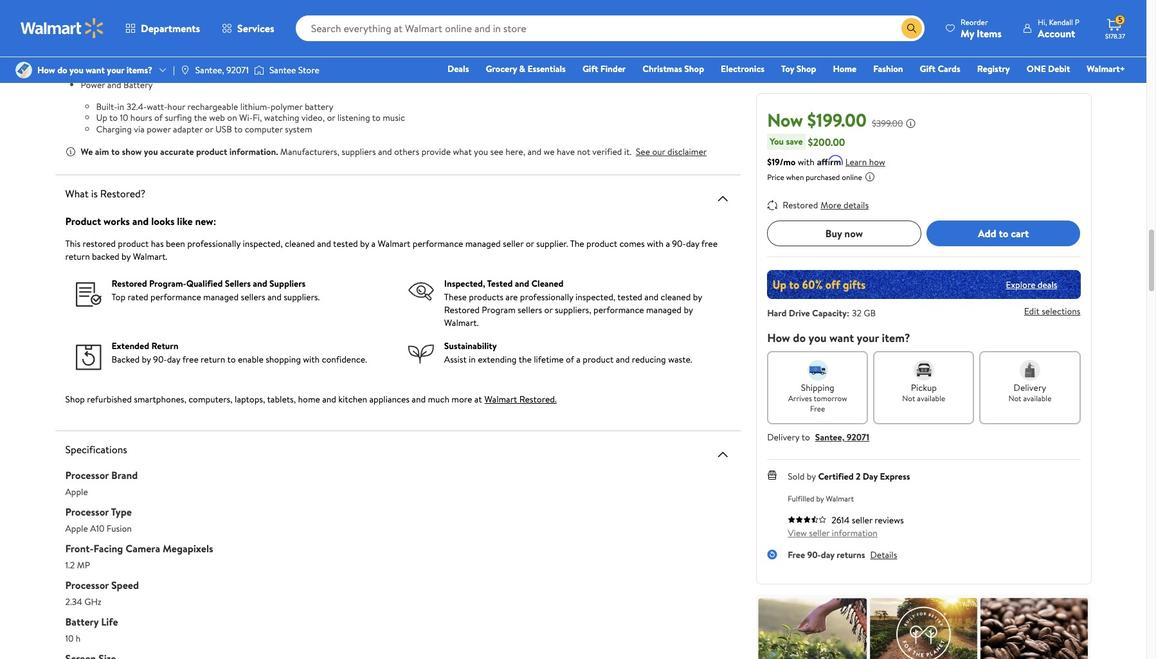 Task type: describe. For each thing, give the bounding box(es) containing it.
camera
[[126, 542, 160, 556]]

toy shop link
[[776, 62, 823, 76]]

this
[[65, 237, 80, 250]]

inspected, inside inspected, tested and cleaned these products are professionally inspected, tested and cleaned by restored program sellers or suppliers, performance managed by walmart.
[[576, 291, 616, 304]]

how
[[870, 156, 886, 169]]

much
[[428, 393, 450, 406]]

&
[[520, 62, 526, 75]]

32
[[852, 307, 862, 320]]

5
[[1119, 14, 1123, 25]]

explore deals link
[[1001, 273, 1063, 296]]

product inside 'sustainability assist in extending the lifetime of a product and reducing waste.'
[[583, 353, 614, 366]]

to inside extended return backed by 90-day free return to enable shopping with confidence.
[[227, 353, 236, 366]]

0 vertical spatial battery
[[124, 78, 153, 91]]

you down the hard drive capacity : 32 gb
[[809, 330, 827, 346]]

intent image for delivery image
[[1020, 360, 1041, 381]]

:
[[847, 307, 850, 320]]

intent image for shipping image
[[808, 360, 829, 381]]

product down the product works and looks like new:
[[118, 237, 149, 250]]

free inside this restored product has been professionally inspected, cleaned and tested by a walmart performance managed seller or supplier. the product comes with a 90-day free return backed by walmart.
[[702, 237, 718, 250]]

1 vertical spatial walmart
[[485, 393, 518, 406]]

by inside extended return backed by 90-day free return to enable shopping with confidence.
[[142, 353, 151, 366]]

walmart. inside inspected, tested and cleaned these products are professionally inspected, tested and cleaned by restored program sellers or suppliers, performance managed by walmart.
[[445, 317, 479, 329]]

2 horizontal spatial a
[[666, 237, 670, 250]]

learn more about strikethrough prices image
[[906, 118, 917, 129]]

2614
[[832, 514, 850, 527]]

search icon image
[[907, 23, 918, 33]]

to left music
[[372, 111, 381, 124]]

system
[[285, 123, 312, 135]]

see our disclaimer button
[[636, 145, 707, 158]]

to right 'up' at the top left of page
[[109, 111, 118, 124]]

tested for inspected,
[[618, 291, 643, 304]]

rated
[[128, 291, 148, 304]]

processor brand apple processor type apple a10 fusion front-facing camera megapixels 1.2 mp processor speed 2.34 ghz battery life 10 h
[[65, 468, 213, 645]]

performance inside restored program-qualified sellers and suppliers top rated performance managed sellers and suppliers.
[[151, 291, 201, 304]]

restored inside inspected, tested and cleaned these products are professionally inspected, tested and cleaned by restored program sellers or suppliers, performance managed by walmart.
[[445, 304, 480, 317]]

finder
[[601, 62, 626, 75]]

product
[[65, 214, 101, 228]]

toy
[[782, 62, 795, 75]]

kitchen
[[339, 393, 367, 406]]

home
[[298, 393, 320, 406]]

2 apple from the top
[[65, 522, 88, 535]]

computer
[[245, 123, 283, 135]]

power
[[147, 123, 171, 135]]

 image for how do you want your items?
[[15, 62, 32, 78]]

details button
[[871, 549, 898, 562]]

brand
[[111, 468, 138, 483]]

you left see in the top of the page
[[474, 145, 488, 158]]

speed
[[111, 578, 139, 593]]

available for pickup
[[918, 393, 946, 404]]

cart
[[1012, 226, 1030, 241]]

three-
[[96, 23, 122, 36]]

and left looks
[[132, 214, 149, 228]]

managed inside this restored product has been professionally inspected, cleaned and tested by a walmart performance managed seller or supplier. the product comes with a 90-day free return backed by walmart.
[[466, 237, 501, 250]]

and inside 'sustainability assist in extending the lifetime of a product and reducing waste.'
[[616, 353, 630, 366]]

gift finder link
[[577, 62, 632, 76]]

to right aim
[[111, 145, 120, 158]]

clear search field text image
[[887, 23, 897, 33]]

restored for restored program-qualified sellers and suppliers top rated performance managed sellers and suppliers.
[[112, 277, 147, 290]]

christmas shop link
[[637, 62, 710, 76]]

walmart image
[[21, 18, 104, 39]]

2 horizontal spatial with
[[798, 156, 815, 169]]

walmart+
[[1088, 62, 1126, 75]]

drive
[[789, 307, 811, 320]]

the
[[570, 237, 585, 250]]

0 horizontal spatial shop
[[65, 393, 85, 406]]

my
[[961, 26, 975, 40]]

2 processor from the top
[[65, 505, 109, 519]]

specifications image
[[716, 447, 731, 463]]

gift cards link
[[915, 62, 967, 76]]

0 horizontal spatial free
[[788, 549, 806, 562]]

fashion link
[[868, 62, 910, 76]]

delivery for to
[[768, 431, 800, 444]]

seller for view seller information
[[810, 527, 830, 540]]

accelerometer
[[96, 34, 155, 47]]

professionally inside inspected, tested and cleaned these products are professionally inspected, tested and cleaned by restored program sellers or suppliers, performance managed by walmart.
[[520, 291, 574, 304]]

h
[[76, 632, 81, 645]]

10 inside built-in 32.4-watt-hour rechargeable lithium-polymer battery up to 10 hours of surfing the web on wi-fi, watching video, or listening to music charging via power adapter or usb to computer system
[[120, 111, 128, 124]]

what is restored? image
[[716, 191, 731, 207]]

fi,
[[253, 111, 262, 124]]

with inside this restored product has been professionally inspected, cleaned and tested by a walmart performance managed seller or supplier. the product comes with a 90-day free return backed by walmart.
[[647, 237, 664, 250]]

day inside this restored product has been professionally inspected, cleaned and tested by a walmart performance managed seller or supplier. the product comes with a 90-day free return backed by walmart.
[[686, 237, 700, 250]]

product works and looks like new:
[[65, 214, 216, 228]]

sustainable restored product image
[[408, 345, 434, 364]]

not for delivery
[[1009, 393, 1022, 404]]

and down suppliers
[[268, 291, 282, 304]]

walmart+ link
[[1082, 62, 1132, 76]]

seller inside this restored product has been professionally inspected, cleaned and tested by a walmart performance managed seller or supplier. the product comes with a 90-day free return backed by walmart.
[[503, 237, 524, 250]]

battery
[[305, 100, 334, 113]]

and left we
[[528, 145, 542, 158]]

1 horizontal spatial 92071
[[847, 431, 870, 444]]

how do you want your items?
[[37, 64, 153, 77]]

Walmart Site-Wide search field
[[296, 15, 925, 41]]

walmart inside this restored product has been professionally inspected, cleaned and tested by a walmart performance managed seller or supplier. the product comes with a 90-day free return backed by walmart.
[[378, 237, 411, 250]]

watching
[[264, 111, 299, 124]]

built-
[[96, 100, 117, 113]]

2 horizontal spatial walmart
[[826, 494, 854, 504]]

restored for restored
[[783, 199, 819, 212]]

$19/mo
[[768, 156, 796, 169]]

professionally inside this restored product has been professionally inspected, cleaned and tested by a walmart performance managed seller or supplier. the product comes with a 90-day free return backed by walmart.
[[187, 237, 241, 250]]

1 vertical spatial santee,
[[816, 431, 845, 444]]

how for how do you want your item?
[[768, 330, 791, 346]]

reorder my items
[[961, 16, 1002, 40]]

pickup not available
[[903, 382, 946, 404]]

your for item?
[[857, 330, 880, 346]]

return
[[151, 340, 179, 353]]

hard
[[768, 307, 787, 320]]

gyro
[[138, 23, 156, 36]]

the inside 'sustainability assist in extending the lifetime of a product and reducing waste.'
[[519, 353, 532, 366]]

restored?
[[100, 187, 146, 201]]

or left the usb
[[205, 123, 213, 135]]

in inside built-in 32.4-watt-hour rechargeable lithium-polymer battery up to 10 hours of surfing the web on wi-fi, watching video, or listening to music charging via power adapter or usb to computer system
[[117, 100, 124, 113]]

selections
[[1042, 305, 1081, 318]]

tablets,
[[267, 393, 296, 406]]

fashion
[[874, 62, 904, 75]]

program
[[482, 304, 516, 317]]

explore
[[1007, 278, 1036, 291]]

restored product is cleaned,inspected and vertified image
[[408, 282, 434, 301]]

store
[[298, 64, 320, 77]]

verified
[[593, 145, 623, 158]]

hi,
[[1038, 16, 1048, 27]]

90 days return policy image
[[76, 345, 101, 371]]

and left others
[[378, 145, 392, 158]]

gb
[[864, 307, 877, 320]]

5 $178.37
[[1106, 14, 1126, 41]]

restored product is from qualified suppliers and sellers image
[[76, 282, 101, 307]]

you up 'power' in the left of the page
[[70, 64, 84, 77]]

sellers
[[225, 277, 251, 290]]

0 horizontal spatial 92071
[[227, 64, 249, 77]]

cleaned inside this restored product has been professionally inspected, cleaned and tested by a walmart performance managed seller or supplier. the product comes with a 90-day free return backed by walmart.
[[285, 237, 315, 250]]

3 processor from the top
[[65, 578, 109, 593]]

delivery for not
[[1014, 382, 1047, 394]]

walmart restored. link
[[482, 391, 560, 409]]

1 apple from the top
[[65, 486, 88, 499]]

product right the
[[587, 237, 618, 250]]

provide
[[422, 145, 451, 158]]

santee, 92071
[[195, 64, 249, 77]]

video,
[[302, 111, 325, 124]]

product down the usb
[[196, 145, 227, 158]]

not
[[577, 145, 591, 158]]

are
[[506, 291, 518, 304]]

lifetime
[[534, 353, 564, 366]]

shop for christmas shop
[[685, 62, 705, 75]]

how do you want your item?
[[768, 330, 911, 346]]

0 vertical spatial santee,
[[195, 64, 224, 77]]

axis
[[122, 23, 136, 36]]

more
[[821, 199, 842, 212]]

information
[[832, 527, 878, 540]]

to left santee, 92071 button
[[802, 431, 811, 444]]

is
[[91, 187, 98, 201]]

cleaned
[[532, 277, 564, 290]]

sold
[[788, 470, 805, 483]]

capacity
[[813, 307, 847, 320]]

information.
[[230, 145, 278, 158]]

performance inside inspected, tested and cleaned these products are professionally inspected, tested and cleaned by restored program sellers or suppliers, performance managed by walmart.
[[594, 304, 645, 317]]

want for item?
[[830, 330, 855, 346]]

now
[[845, 226, 864, 241]]

performance inside this restored product has been professionally inspected, cleaned and tested by a walmart performance managed seller or supplier. the product comes with a 90-day free return backed by walmart.
[[413, 237, 464, 250]]

10 inside processor brand apple processor type apple a10 fusion front-facing camera megapixels 1.2 mp processor speed 2.34 ghz battery life 10 h
[[65, 632, 74, 645]]

walmart restored product information element
[[65, 393, 482, 406]]

items
[[977, 26, 1002, 40]]

hour
[[168, 100, 185, 113]]

edit selections
[[1025, 305, 1081, 318]]

want for items?
[[86, 64, 105, 77]]

or inside inspected, tested and cleaned these products are professionally inspected, tested and cleaned by restored program sellers or suppliers, performance managed by walmart.
[[545, 304, 553, 317]]

extended return backed by 90-day free return to enable shopping with confidence.
[[112, 340, 367, 366]]

gift for gift cards
[[920, 62, 936, 75]]

hi, kendall p account
[[1038, 16, 1080, 40]]

and down comes
[[645, 291, 659, 304]]

arrives
[[789, 393, 813, 404]]

tested for and
[[333, 237, 358, 250]]

ambient
[[96, 57, 130, 70]]

santee, 92071 button
[[816, 431, 870, 444]]

watt-
[[147, 100, 168, 113]]



Task type: locate. For each thing, give the bounding box(es) containing it.
1 vertical spatial walmart.
[[445, 317, 479, 329]]

2 horizontal spatial restored
[[783, 199, 819, 212]]

battery inside processor brand apple processor type apple a10 fusion front-facing camera megapixels 1.2 mp processor speed 2.34 ghz battery life 10 h
[[65, 615, 99, 629]]

0 horizontal spatial walmart.
[[133, 250, 167, 263]]

2 vertical spatial processor
[[65, 578, 109, 593]]

to left cart
[[1000, 226, 1009, 241]]

1 horizontal spatial want
[[830, 330, 855, 346]]

professionally
[[187, 237, 241, 250], [520, 291, 574, 304]]

0 vertical spatial free
[[702, 237, 718, 250]]

return left "enable"
[[201, 353, 225, 366]]

1 horizontal spatial gift
[[920, 62, 936, 75]]

santee store
[[270, 64, 320, 77]]

show
[[122, 145, 142, 158]]

available down intent image for pickup
[[918, 393, 946, 404]]

with
[[798, 156, 815, 169], [647, 237, 664, 250], [303, 353, 320, 366]]

not inside pickup not available
[[903, 393, 916, 404]]

2 gift from the left
[[920, 62, 936, 75]]

music
[[383, 111, 405, 124]]

want down :
[[830, 330, 855, 346]]

waste.
[[669, 353, 693, 366]]

restored down inspected, at the top left
[[445, 304, 480, 317]]

a inside 'sustainability assist in extending the lifetime of a product and reducing waste.'
[[577, 353, 581, 366]]

comes
[[620, 237, 645, 250]]

32.4-
[[127, 100, 147, 113]]

1 vertical spatial restored
[[112, 277, 147, 290]]

0 vertical spatial how
[[37, 64, 55, 77]]

sold by certified 2 day express
[[788, 470, 911, 483]]

shop refurbished smartphones, computers, laptops, tablets, home and kitchen appliances and much more at walmart restored.
[[65, 393, 557, 406]]

90- inside this restored product has been professionally inspected, cleaned and tested by a walmart performance managed seller or supplier. the product comes with a 90-day free return backed by walmart.
[[673, 237, 687, 250]]

how down hard on the top right of the page
[[768, 330, 791, 346]]

aim
[[95, 145, 109, 158]]

0 vertical spatial return
[[65, 250, 90, 263]]

0 horizontal spatial cleaned
[[285, 237, 315, 250]]

add to cart button
[[927, 221, 1081, 246]]

listening
[[338, 111, 370, 124]]

not for pickup
[[903, 393, 916, 404]]

walmart. up program-
[[133, 250, 167, 263]]

what
[[65, 187, 89, 201]]

1 processor from the top
[[65, 468, 109, 483]]

with inside extended return backed by 90-day free return to enable shopping with confidence.
[[303, 353, 320, 366]]

1 horizontal spatial restored
[[445, 304, 480, 317]]

10 left hours on the top left of the page
[[120, 111, 128, 124]]

with right shopping on the bottom of the page
[[303, 353, 320, 366]]

1 horizontal spatial a
[[577, 353, 581, 366]]

or right video,
[[327, 111, 335, 124]]

and right 'power' in the left of the page
[[107, 78, 121, 91]]

it.
[[625, 145, 632, 158]]

0 horizontal spatial 10
[[65, 632, 74, 645]]

your down the gb
[[857, 330, 880, 346]]

of right hours on the top left of the page
[[154, 111, 163, 124]]

laptops,
[[235, 393, 265, 406]]

professionally down cleaned
[[520, 291, 574, 304]]

1 horizontal spatial performance
[[413, 237, 464, 250]]

intent image for pickup image
[[914, 360, 935, 381]]

sellers right 'program'
[[518, 304, 543, 317]]

learn
[[846, 156, 868, 169]]

seller for 2614 seller reviews
[[852, 514, 873, 527]]

0 vertical spatial 90-
[[673, 237, 687, 250]]

1 vertical spatial 10
[[65, 632, 74, 645]]

free 90-day returns details
[[788, 549, 898, 562]]

of inside 'sustainability assist in extending the lifetime of a product and reducing waste.'
[[566, 353, 575, 366]]

1 horizontal spatial managed
[[466, 237, 501, 250]]

0 vertical spatial 10
[[120, 111, 128, 124]]

tested inside inspected, tested and cleaned these products are professionally inspected, tested and cleaned by restored program sellers or suppliers, performance managed by walmart.
[[618, 291, 643, 304]]

0 vertical spatial inspected,
[[243, 237, 283, 250]]

seller down "3.5478 stars out of 5, based on 2614 seller reviews" element
[[810, 527, 830, 540]]

others
[[394, 145, 420, 158]]

surfing
[[165, 111, 192, 124]]

1 gift from the left
[[583, 62, 599, 75]]

2 vertical spatial day
[[821, 549, 835, 562]]

 image
[[15, 62, 32, 78], [254, 64, 264, 77], [180, 65, 190, 75]]

your up power and battery
[[107, 64, 124, 77]]

return inside this restored product has been professionally inspected, cleaned and tested by a walmart performance managed seller or supplier. the product comes with a 90-day free return backed by walmart.
[[65, 250, 90, 263]]

free down "shipping"
[[811, 403, 826, 414]]

and up 'are'
[[515, 277, 530, 290]]

not down intent image for pickup
[[903, 393, 916, 404]]

0 horizontal spatial day
[[167, 353, 180, 366]]

and inside this restored product has been professionally inspected, cleaned and tested by a walmart performance managed seller or supplier. the product comes with a 90-day free return backed by walmart.
[[317, 237, 331, 250]]

0 horizontal spatial of
[[154, 111, 163, 124]]

day down "return"
[[167, 353, 180, 366]]

0 vertical spatial tested
[[333, 237, 358, 250]]

of
[[154, 111, 163, 124], [566, 353, 575, 366]]

do down drive on the top
[[793, 330, 806, 346]]

how for how do you want your items?
[[37, 64, 55, 77]]

90- inside extended return backed by 90-day free return to enable shopping with confidence.
[[153, 353, 167, 366]]

0 vertical spatial delivery
[[1014, 382, 1047, 394]]

free down what is restored? "image"
[[702, 237, 718, 250]]

2 available from the left
[[1024, 393, 1052, 404]]

managed down qualified
[[203, 291, 239, 304]]

92071 up the lithium-
[[227, 64, 249, 77]]

walmart right at
[[485, 393, 518, 406]]

2 horizontal spatial shop
[[797, 62, 817, 75]]

we
[[544, 145, 555, 158]]

shop inside christmas shop link
[[685, 62, 705, 75]]

90- down "return"
[[153, 353, 167, 366]]

$200.00
[[809, 135, 846, 149]]

not inside delivery not available
[[1009, 393, 1022, 404]]

1 vertical spatial free
[[788, 549, 806, 562]]

walmart. inside this restored product has been professionally inspected, cleaned and tested by a walmart performance managed seller or supplier. the product comes with a 90-day free return backed by walmart.
[[133, 250, 167, 263]]

now $199.00
[[768, 107, 867, 133]]

shop for toy shop
[[797, 62, 817, 75]]

adapter
[[173, 123, 203, 135]]

1 horizontal spatial tested
[[618, 291, 643, 304]]

reorder
[[961, 16, 989, 27]]

shop right christmas
[[685, 62, 705, 75]]

our
[[653, 145, 666, 158]]

services
[[237, 21, 275, 35]]

enable
[[238, 353, 264, 366]]

and up suppliers.
[[317, 237, 331, 250]]

shop right toy
[[797, 62, 817, 75]]

inspected, up sellers
[[243, 237, 283, 250]]

or left 'supplier.'
[[526, 237, 534, 250]]

processor down specifications
[[65, 468, 109, 483]]

2 vertical spatial restored
[[445, 304, 480, 317]]

1 vertical spatial delivery
[[768, 431, 800, 444]]

1 horizontal spatial inspected,
[[576, 291, 616, 304]]

battery
[[124, 78, 153, 91], [65, 615, 99, 629]]

do for how do you want your item?
[[793, 330, 806, 346]]

restored.
[[520, 393, 557, 406]]

managed up reducing
[[647, 304, 682, 317]]

free inside shipping arrives tomorrow free
[[811, 403, 826, 414]]

touch
[[96, 12, 119, 25]]

0 horizontal spatial restored
[[112, 277, 147, 290]]

and left much
[[412, 393, 426, 406]]

2 horizontal spatial managed
[[647, 304, 682, 317]]

with up price when purchased online
[[798, 156, 815, 169]]

supplier.
[[537, 237, 569, 250]]

and right sellers
[[253, 277, 268, 290]]

up to sixty percent off deals. shop now. image
[[768, 270, 1081, 299]]

1 horizontal spatial in
[[469, 353, 476, 366]]

barometer
[[96, 46, 138, 59]]

sellers down sellers
[[241, 291, 266, 304]]

walmart. up sustainability
[[445, 317, 479, 329]]

day
[[686, 237, 700, 250], [167, 353, 180, 366], [821, 549, 835, 562]]

3.5478 stars out of 5, based on 2614 seller reviews element
[[788, 516, 827, 524]]

2 horizontal spatial seller
[[852, 514, 873, 527]]

0 horizontal spatial delivery
[[768, 431, 800, 444]]

1 vertical spatial 90-
[[153, 353, 167, 366]]

free up computers, at the left bottom
[[182, 353, 199, 366]]

or
[[327, 111, 335, 124], [205, 123, 213, 135], [526, 237, 534, 250], [545, 304, 553, 317]]

express
[[880, 470, 911, 483]]

registry link
[[972, 62, 1016, 76]]

inspected, inside this restored product has been professionally inspected, cleaned and tested by a walmart performance managed seller or supplier. the product comes with a 90-day free return backed by walmart.
[[243, 237, 283, 250]]

0 vertical spatial of
[[154, 111, 163, 124]]

looks
[[151, 214, 175, 228]]

1 horizontal spatial  image
[[180, 65, 190, 75]]

available inside pickup not available
[[918, 393, 946, 404]]

available for delivery
[[1024, 393, 1052, 404]]

been
[[166, 237, 185, 250]]

0 horizontal spatial a
[[372, 237, 376, 250]]

1 vertical spatial want
[[830, 330, 855, 346]]

processor up 'ghz'
[[65, 578, 109, 593]]

ghz
[[84, 596, 101, 609]]

0 vertical spatial day
[[686, 237, 700, 250]]

 image down the walmart image
[[15, 62, 32, 78]]

in left 32.4-
[[117, 100, 124, 113]]

performance up inspected, at the top left
[[413, 237, 464, 250]]

1 horizontal spatial seller
[[810, 527, 830, 540]]

restored up rated
[[112, 277, 147, 290]]

not down intent image for delivery
[[1009, 393, 1022, 404]]

0 vertical spatial your
[[107, 64, 124, 77]]

appliances
[[370, 393, 410, 406]]

professionally down "new:" in the left of the page
[[187, 237, 241, 250]]

0 vertical spatial cleaned
[[285, 237, 315, 250]]

cleaned up suppliers
[[285, 237, 315, 250]]

0 horizontal spatial seller
[[503, 237, 524, 250]]

1 horizontal spatial battery
[[124, 78, 153, 91]]

on
[[227, 111, 237, 124]]

1 horizontal spatial your
[[857, 330, 880, 346]]

to inside add to cart button
[[1000, 226, 1009, 241]]

day down view seller information
[[821, 549, 835, 562]]

top
[[112, 291, 126, 304]]

1 horizontal spatial day
[[686, 237, 700, 250]]

0 vertical spatial walmart
[[378, 237, 411, 250]]

2 not from the left
[[1009, 393, 1022, 404]]

light
[[132, 57, 149, 70]]

10 left h
[[65, 632, 74, 645]]

and right the "home"
[[322, 393, 336, 406]]

see
[[491, 145, 504, 158]]

0 horizontal spatial not
[[903, 393, 916, 404]]

or inside this restored product has been professionally inspected, cleaned and tested by a walmart performance managed seller or supplier. the product comes with a 90-day free return backed by walmart.
[[526, 237, 534, 250]]

sellers
[[241, 291, 266, 304], [518, 304, 543, 317]]

lithium-
[[240, 100, 271, 113]]

92071
[[227, 64, 249, 77], [847, 431, 870, 444]]

return inside extended return backed by 90-day free return to enable shopping with confidence.
[[201, 353, 225, 366]]

1 horizontal spatial shop
[[685, 62, 705, 75]]

the left web
[[194, 111, 207, 124]]

processor up "a10"
[[65, 505, 109, 519]]

available inside delivery not available
[[1024, 393, 1052, 404]]

1 horizontal spatial available
[[1024, 393, 1052, 404]]

disclaimer
[[668, 145, 707, 158]]

$399.00
[[872, 117, 904, 130]]

0 horizontal spatial professionally
[[187, 237, 241, 250]]

free
[[702, 237, 718, 250], [182, 353, 199, 366]]

1 vertical spatial inspected,
[[576, 291, 616, 304]]

0 vertical spatial walmart.
[[133, 250, 167, 263]]

gift finder
[[583, 62, 626, 75]]

suppliers
[[270, 277, 306, 290]]

when
[[787, 172, 805, 183]]

do down the walmart image
[[57, 64, 67, 77]]

day inside extended return backed by 90-day free return to enable shopping with confidence.
[[167, 353, 180, 366]]

santee, down tomorrow
[[816, 431, 845, 444]]

you right show
[[144, 145, 158, 158]]

90- down view seller information link
[[808, 549, 822, 562]]

grocery
[[486, 62, 517, 75]]

managed inside inspected, tested and cleaned these products are professionally inspected, tested and cleaned by restored program sellers or suppliers, performance managed by walmart.
[[647, 304, 682, 317]]

0 vertical spatial do
[[57, 64, 67, 77]]

at
[[475, 393, 482, 406]]

2.34
[[65, 596, 82, 609]]

2 vertical spatial walmart
[[826, 494, 854, 504]]

1 vertical spatial in
[[469, 353, 476, 366]]

0 vertical spatial apple
[[65, 486, 88, 499]]

return
[[65, 250, 90, 263], [201, 353, 225, 366]]

affirm image
[[818, 155, 843, 165]]

day right comes
[[686, 237, 700, 250]]

1 horizontal spatial walmart.
[[445, 317, 479, 329]]

delivery up sold in the right of the page
[[768, 431, 800, 444]]

0 vertical spatial free
[[811, 403, 826, 414]]

how down the walmart image
[[37, 64, 55, 77]]

performance right suppliers,
[[594, 304, 645, 317]]

 image for santee, 92071
[[180, 65, 190, 75]]

megapixels
[[163, 542, 213, 556]]

1 horizontal spatial return
[[201, 353, 225, 366]]

hours
[[131, 111, 152, 124]]

the left "lifetime"
[[519, 353, 532, 366]]

and left reducing
[[616, 353, 630, 366]]

do for how do you want your items?
[[57, 64, 67, 77]]

sellers inside inspected, tested and cleaned these products are professionally inspected, tested and cleaned by restored program sellers or suppliers, performance managed by walmart.
[[518, 304, 543, 317]]

apple up front-
[[65, 522, 88, 535]]

1 vertical spatial 92071
[[847, 431, 870, 444]]

0 horizontal spatial with
[[303, 353, 320, 366]]

1 vertical spatial how
[[768, 330, 791, 346]]

1 horizontal spatial free
[[811, 403, 826, 414]]

0 vertical spatial 92071
[[227, 64, 249, 77]]

0 horizontal spatial free
[[182, 353, 199, 366]]

managed inside restored program-qualified sellers and suppliers top rated performance managed sellers and suppliers.
[[203, 291, 239, 304]]

1 horizontal spatial do
[[793, 330, 806, 346]]

$199.00
[[808, 107, 867, 133]]

usb
[[215, 123, 232, 135]]

accurate
[[160, 145, 194, 158]]

want up 'power' in the left of the page
[[86, 64, 105, 77]]

shop inside toy shop link
[[797, 62, 817, 75]]

1 horizontal spatial 90-
[[673, 237, 687, 250]]

gift
[[583, 62, 599, 75], [920, 62, 936, 75]]

view
[[788, 527, 807, 540]]

walmart up restored product is cleaned,inspected and vertified image
[[378, 237, 411, 250]]

departments button
[[115, 13, 211, 44]]

in down sustainability
[[469, 353, 476, 366]]

0 vertical spatial professionally
[[187, 237, 241, 250]]

item?
[[882, 330, 911, 346]]

electronics
[[721, 62, 765, 75]]

or left suppliers,
[[545, 304, 553, 317]]

one
[[1027, 62, 1047, 75]]

tested inside this restored product has been professionally inspected, cleaned and tested by a walmart performance managed seller or supplier. the product comes with a 90-day free return backed by walmart.
[[333, 237, 358, 250]]

kendall
[[1050, 16, 1074, 27]]

 image left santee
[[254, 64, 264, 77]]

available down intent image for delivery
[[1024, 393, 1052, 404]]

the inside built-in 32.4-watt-hour rechargeable lithium-polymer battery up to 10 hours of surfing the web on wi-fi, watching video, or listening to music charging via power adapter or usb to computer system
[[194, 111, 207, 124]]

2 horizontal spatial performance
[[594, 304, 645, 317]]

1 vertical spatial with
[[647, 237, 664, 250]]

 image right |
[[180, 65, 190, 75]]

legal information image
[[865, 172, 876, 182]]

1 available from the left
[[918, 393, 946, 404]]

gift for gift finder
[[583, 62, 599, 75]]

santee, right |
[[195, 64, 224, 77]]

90- right comes
[[673, 237, 687, 250]]

built-in 32.4-watt-hour rechargeable lithium-polymer battery up to 10 hours of surfing the web on wi-fi, watching video, or listening to music charging via power adapter or usb to computer system
[[96, 100, 405, 135]]

2 horizontal spatial 90-
[[808, 549, 822, 562]]

online
[[842, 172, 863, 183]]

2 vertical spatial 90-
[[808, 549, 822, 562]]

0 horizontal spatial battery
[[65, 615, 99, 629]]

1 vertical spatial day
[[167, 353, 180, 366]]

christmas
[[643, 62, 683, 75]]

inspected, down the
[[576, 291, 616, 304]]

free inside extended return backed by 90-day free return to enable shopping with confidence.
[[182, 353, 199, 366]]

0 vertical spatial want
[[86, 64, 105, 77]]

seller left 'supplier.'
[[503, 237, 524, 250]]

1 horizontal spatial how
[[768, 330, 791, 346]]

delivery inside delivery not available
[[1014, 382, 1047, 394]]

2 horizontal spatial day
[[821, 549, 835, 562]]

like
[[177, 214, 193, 228]]

sellers inside restored program-qualified sellers and suppliers top rated performance managed sellers and suppliers.
[[241, 291, 266, 304]]

to right the usb
[[234, 123, 243, 135]]

computers,
[[189, 393, 233, 406]]

1 vertical spatial tested
[[618, 291, 643, 304]]

shop left refurbished
[[65, 393, 85, 406]]

Search search field
[[296, 15, 925, 41]]

assist
[[445, 353, 467, 366]]

1 vertical spatial cleaned
[[661, 291, 691, 304]]

1 vertical spatial free
[[182, 353, 199, 366]]

1 horizontal spatial of
[[566, 353, 575, 366]]

your for items?
[[107, 64, 124, 77]]

have
[[557, 145, 575, 158]]

suppliers
[[342, 145, 376, 158]]

0 horizontal spatial in
[[117, 100, 124, 113]]

shopping
[[266, 353, 301, 366]]

92071 up '2'
[[847, 431, 870, 444]]

in inside 'sustainability assist in extending the lifetime of a product and reducing waste.'
[[469, 353, 476, 366]]

restored down when
[[783, 199, 819, 212]]

managed up tested
[[466, 237, 501, 250]]

 image for santee store
[[254, 64, 264, 77]]

1 horizontal spatial professionally
[[520, 291, 574, 304]]

in
[[117, 100, 124, 113], [469, 353, 476, 366]]

0 horizontal spatial your
[[107, 64, 124, 77]]

fulfilled
[[788, 494, 815, 504]]

1 vertical spatial your
[[857, 330, 880, 346]]

0 vertical spatial the
[[194, 111, 207, 124]]

what is restored?
[[65, 187, 146, 201]]

delivery down intent image for delivery
[[1014, 382, 1047, 394]]

cleaned inside inspected, tested and cleaned these products are professionally inspected, tested and cleaned by restored program sellers or suppliers, performance managed by walmart.
[[661, 291, 691, 304]]

0 horizontal spatial the
[[194, 111, 207, 124]]

1 horizontal spatial with
[[647, 237, 664, 250]]

to left "enable"
[[227, 353, 236, 366]]

battery up h
[[65, 615, 99, 629]]

1 not from the left
[[903, 393, 916, 404]]

free down view
[[788, 549, 806, 562]]

of inside built-in 32.4-watt-hour rechargeable lithium-polymer battery up to 10 hours of surfing the web on wi-fi, watching video, or listening to music charging via power adapter or usb to computer system
[[154, 111, 163, 124]]

1 vertical spatial return
[[201, 353, 225, 366]]

grocery & essentials
[[486, 62, 566, 75]]

1 vertical spatial professionally
[[520, 291, 574, 304]]

0 horizontal spatial do
[[57, 64, 67, 77]]

restored inside restored program-qualified sellers and suppliers top rated performance managed sellers and suppliers.
[[112, 277, 147, 290]]

rechargeable
[[188, 100, 238, 113]]

walmart up 2614
[[826, 494, 854, 504]]



Task type: vqa. For each thing, say whether or not it's contained in the screenshot.


